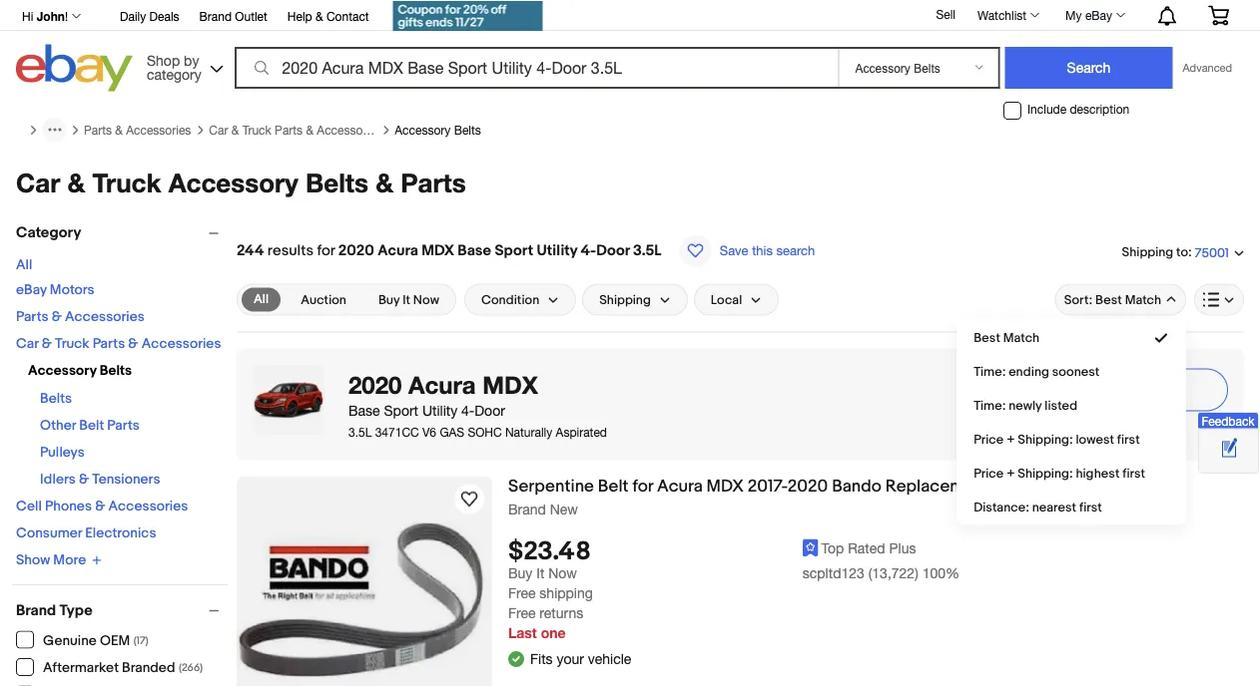 Task type: locate. For each thing, give the bounding box(es) containing it.
brand outlet link
[[199, 6, 267, 28]]

1 horizontal spatial buy it now
[[508, 565, 577, 582]]

car & truck parts & accessories link
[[209, 123, 382, 137], [16, 335, 221, 352]]

now inside buy it now "link"
[[413, 292, 439, 308]]

1 vertical spatial utility
[[422, 402, 457, 419]]

3.5l up shipping dropdown button
[[633, 242, 662, 260]]

0 vertical spatial for
[[317, 242, 335, 260]]

cell phones & accessories link
[[16, 498, 188, 515]]

2020 up "3471cc"
[[348, 370, 402, 399]]

base up condition
[[458, 242, 491, 260]]

0 vertical spatial buy it now
[[378, 292, 439, 308]]

daily
[[120, 9, 146, 23]]

4-
[[581, 242, 596, 260], [461, 402, 475, 419]]

2 price from the top
[[974, 466, 1004, 482]]

1 horizontal spatial all
[[254, 292, 269, 308]]

0 horizontal spatial buy
[[378, 292, 400, 308]]

1 horizontal spatial 4-
[[581, 242, 596, 260]]

0 vertical spatial car & truck parts & accessories link
[[209, 123, 382, 137]]

new
[[550, 502, 578, 518]]

+ down the newly
[[1007, 432, 1015, 448]]

1 vertical spatial accessory belts
[[28, 362, 132, 379]]

2 horizontal spatial accessory
[[395, 123, 451, 137]]

1 vertical spatial 4-
[[461, 402, 475, 419]]

3.5l inside 2020 acura mdx base sport utility 4-door 3.5l 3471cc v6 gas sohc naturally aspirated
[[348, 426, 372, 440]]

car up car & truck accessory belts & parts
[[209, 123, 228, 137]]

accessories inside cell phones & accessories consumer electronics
[[108, 498, 188, 515]]

belts down car & truck parts & accessories
[[305, 167, 368, 198]]

top
[[821, 541, 844, 557]]

for inside serpentine belt for acura mdx 2017-2020 bando replacement 31110-rlv-a02 brand new
[[632, 477, 653, 498]]

1 vertical spatial price
[[974, 466, 1004, 482]]

2 horizontal spatial mdx
[[706, 477, 744, 498]]

3.5l
[[633, 242, 662, 260], [348, 426, 372, 440]]

for for 2020
[[317, 242, 335, 260]]

0 horizontal spatial base
[[348, 402, 380, 419]]

mdx inside serpentine belt for acura mdx 2017-2020 bando replacement 31110-rlv-a02 brand new
[[706, 477, 744, 498]]

1 horizontal spatial belt
[[598, 477, 629, 498]]

ending
[[1009, 364, 1049, 380]]

0 horizontal spatial utility
[[422, 402, 457, 419]]

0 horizontal spatial now
[[413, 292, 439, 308]]

1 + from the top
[[1007, 432, 1015, 448]]

1 horizontal spatial accessory
[[168, 167, 298, 198]]

price + shipping: lowest first
[[974, 432, 1140, 448]]

1 horizontal spatial accessory belts
[[395, 123, 481, 137]]

rated
[[848, 541, 885, 557]]

1 vertical spatial it
[[536, 565, 544, 582]]

car up category
[[16, 167, 60, 198]]

2020 acura mdx base sport utility 4-door 3.5l 3471cc v6 gas sohc naturally aspirated
[[348, 370, 607, 440]]

1 horizontal spatial truck
[[92, 167, 161, 198]]

0 vertical spatial all
[[16, 257, 32, 274]]

base inside 2020 acura mdx base sport utility 4-door 3.5l 3471cc v6 gas sohc naturally aspirated
[[348, 402, 380, 419]]

shipping for shipping
[[599, 292, 651, 308]]

1 horizontal spatial sport
[[495, 242, 533, 260]]

2 vertical spatial 2020
[[787, 477, 828, 498]]

1 vertical spatial belt
[[598, 477, 629, 498]]

category button
[[16, 224, 228, 242]]

mdx left 2017-
[[706, 477, 744, 498]]

1 vertical spatial time:
[[974, 398, 1006, 414]]

accessory
[[395, 123, 451, 137], [168, 167, 298, 198], [28, 362, 96, 379]]

2 horizontal spatial brand
[[508, 502, 546, 518]]

utility up v6 at the bottom left of page
[[422, 402, 457, 419]]

it up 'shipping'
[[536, 565, 544, 582]]

2 free from the top
[[508, 605, 536, 622]]

newly
[[1009, 398, 1042, 414]]

+ up distance:
[[1007, 466, 1015, 482]]

save
[[720, 243, 748, 259]]

1 time: from the top
[[974, 364, 1006, 380]]

and text__icon image
[[508, 650, 524, 667]]

parts & accessories link down category
[[84, 123, 191, 137]]

1 vertical spatial for
[[632, 477, 653, 498]]

condition
[[481, 292, 539, 308]]

door up sohc
[[475, 402, 505, 419]]

shipping
[[1122, 245, 1173, 260], [599, 292, 651, 308]]

price down time: newly listed
[[974, 432, 1004, 448]]

now up 'shipping'
[[548, 565, 577, 582]]

1 vertical spatial truck
[[92, 167, 161, 198]]

include
[[1027, 102, 1066, 116]]

listing options selector. list view selected. image
[[1203, 292, 1235, 308]]

brand
[[199, 9, 232, 23], [508, 502, 546, 518], [16, 602, 56, 620]]

mdx up buy it now "link"
[[422, 242, 454, 260]]

truck
[[242, 123, 271, 137], [92, 167, 161, 198], [55, 335, 89, 352]]

time: down best match
[[974, 364, 1006, 380]]

4- up shipping dropdown button
[[581, 242, 596, 260]]

watchlist link
[[967, 3, 1049, 27]]

1 horizontal spatial for
[[632, 477, 653, 498]]

now down the 244 results for 2020 acura mdx base sport utility 4-door 3.5l at the top
[[413, 292, 439, 308]]

1 vertical spatial free
[[508, 605, 536, 622]]

first down a02
[[1079, 500, 1102, 515]]

0 vertical spatial 4-
[[581, 242, 596, 260]]

2 vertical spatial brand
[[16, 602, 56, 620]]

1 vertical spatial 2020
[[348, 370, 402, 399]]

time: for time: ending soonest
[[974, 364, 1006, 380]]

time: newly listed
[[974, 398, 1077, 414]]

0 horizontal spatial shipping
[[599, 292, 651, 308]]

top rated plus image
[[803, 540, 818, 558]]

mdx inside 2020 acura mdx base sport utility 4-door 3.5l 3471cc v6 gas sohc naturally aspirated
[[483, 370, 538, 399]]

0 horizontal spatial 4-
[[461, 402, 475, 419]]

2020 left bando
[[787, 477, 828, 498]]

None submit
[[1005, 47, 1173, 89]]

it down the 244 results for 2020 acura mdx base sport utility 4-door 3.5l at the top
[[403, 292, 410, 308]]

brand left outlet
[[199, 9, 232, 23]]

accessory inside accessory belts link
[[395, 123, 451, 137]]

base up "3471cc"
[[348, 402, 380, 419]]

shop by category button
[[138, 44, 228, 87]]

2 shipping: from the top
[[1018, 466, 1073, 482]]

buy inside buy it now "link"
[[378, 292, 400, 308]]

motors
[[50, 282, 95, 299]]

belts other belt parts pulleys idlers & tensioners
[[40, 390, 160, 488]]

0 horizontal spatial door
[[475, 402, 505, 419]]

category
[[16, 224, 81, 242]]

oem
[[100, 633, 130, 650]]

truck up car & truck accessory belts & parts
[[242, 123, 271, 137]]

0 horizontal spatial truck
[[55, 335, 89, 352]]

parts & accessories link down motors on the left of the page
[[16, 309, 145, 326]]

1 vertical spatial accessory
[[168, 167, 298, 198]]

sell link
[[927, 7, 965, 21]]

accessories inside parts & accessories link
[[126, 123, 191, 137]]

1 vertical spatial door
[[475, 402, 505, 419]]

help
[[287, 9, 312, 23]]

best right sort:
[[1095, 292, 1122, 308]]

brand left the type
[[16, 602, 56, 620]]

car down the ebay motors link
[[16, 335, 38, 352]]

244 results for 2020 acura mdx base sport utility 4-door 3.5l
[[237, 242, 662, 260]]

1 vertical spatial brand
[[508, 502, 546, 518]]

door up shipping dropdown button
[[596, 242, 630, 260]]

0 vertical spatial ebay
[[1085, 8, 1112, 22]]

0 vertical spatial match
[[1125, 292, 1161, 308]]

for right serpentine
[[632, 477, 653, 498]]

1 price from the top
[[974, 432, 1004, 448]]

match down shipping to : 75001
[[1125, 292, 1161, 308]]

buy up last
[[508, 565, 533, 582]]

truck for parts
[[242, 123, 271, 137]]

mdx up the naturally
[[483, 370, 538, 399]]

0 horizontal spatial sport
[[384, 402, 418, 419]]

distance: nearest first link
[[958, 491, 1185, 525]]

car & truck parts & accessories link up car & truck accessory belts & parts
[[209, 123, 382, 137]]

brand for brand outlet
[[199, 9, 232, 23]]

buy it now down the 244 results for 2020 acura mdx base sport utility 4-door 3.5l at the top
[[378, 292, 439, 308]]

ebay left motors on the left of the page
[[16, 282, 47, 299]]

+ inside price + shipping: highest first link
[[1007, 466, 1015, 482]]

now
[[413, 292, 439, 308], [548, 565, 577, 582]]

mdx
[[422, 242, 454, 260], [483, 370, 538, 399], [706, 477, 744, 498]]

0 vertical spatial parts & accessories link
[[84, 123, 191, 137]]

0 vertical spatial time:
[[974, 364, 1006, 380]]

all link
[[16, 257, 32, 274], [242, 288, 281, 312]]

outlet
[[235, 9, 267, 23]]

1 vertical spatial all
[[254, 292, 269, 308]]

2020 inside serpentine belt for acura mdx 2017-2020 bando replacement 31110-rlv-a02 brand new
[[787, 477, 828, 498]]

sell
[[936, 7, 956, 21]]

shipping inside dropdown button
[[599, 292, 651, 308]]

all link up the ebay motors link
[[16, 257, 32, 274]]

belts up other
[[40, 390, 72, 407]]

lowest
[[1076, 432, 1114, 448]]

ebay right my
[[1085, 8, 1112, 22]]

0 vertical spatial first
[[1117, 432, 1140, 448]]

belts inside belts other belt parts pulleys idlers & tensioners
[[40, 390, 72, 407]]

+ inside price + shipping: lowest first link
[[1007, 432, 1015, 448]]

serpentine belt for acura mdx 2017-2020 bando replacement 31110-rlv-a02 heading
[[508, 477, 1105, 498]]

0 vertical spatial now
[[413, 292, 439, 308]]

&
[[316, 9, 323, 23], [115, 123, 123, 137], [231, 123, 239, 137], [306, 123, 314, 137], [67, 167, 85, 198], [376, 167, 393, 198], [52, 309, 62, 326], [42, 335, 52, 352], [128, 335, 138, 352], [79, 471, 89, 488], [95, 498, 105, 515]]

price + shipping: highest first link
[[958, 457, 1185, 491]]

shipping:
[[1018, 432, 1073, 448], [1018, 466, 1073, 482]]

1 horizontal spatial utility
[[537, 242, 577, 260]]

2020
[[338, 242, 374, 260], [348, 370, 402, 399], [787, 477, 828, 498]]

0 vertical spatial acura
[[378, 242, 418, 260]]

3.5l left "3471cc"
[[348, 426, 372, 440]]

2 vertical spatial mdx
[[706, 477, 744, 498]]

1 vertical spatial base
[[348, 402, 380, 419]]

1 horizontal spatial brand
[[199, 9, 232, 23]]

price up distance:
[[974, 466, 1004, 482]]

your
[[557, 652, 584, 668]]

shipping inside shipping to : 75001
[[1122, 245, 1173, 260]]

best match
[[974, 330, 1039, 346]]

belt right other
[[79, 417, 104, 434]]

0 vertical spatial sport
[[495, 242, 533, 260]]

sport up "3471cc"
[[384, 402, 418, 419]]

2 vertical spatial truck
[[55, 335, 89, 352]]

0 vertical spatial shipping
[[1122, 245, 1173, 260]]

my
[[1065, 8, 1082, 22]]

belts down search for anything text box
[[454, 123, 481, 137]]

door
[[596, 242, 630, 260], [475, 402, 505, 419]]

it
[[403, 292, 410, 308], [536, 565, 544, 582]]

accessories
[[126, 123, 191, 137], [317, 123, 382, 137], [65, 309, 145, 326], [141, 335, 221, 352], [108, 498, 188, 515]]

brand down serpentine
[[508, 502, 546, 518]]

0 vertical spatial price
[[974, 432, 1004, 448]]

0 horizontal spatial match
[[1003, 330, 1039, 346]]

match inside dropdown button
[[1125, 292, 1161, 308]]

serpentine
[[508, 477, 594, 498]]

john
[[37, 9, 65, 23]]

include description
[[1027, 102, 1130, 116]]

1 vertical spatial first
[[1123, 466, 1145, 482]]

pulleys
[[40, 444, 85, 461]]

1 vertical spatial buy it now
[[508, 565, 577, 582]]

shipping
[[540, 585, 593, 602]]

1 vertical spatial parts & accessories link
[[16, 309, 145, 326]]

bando
[[832, 477, 881, 498]]

truck down motors on the left of the page
[[55, 335, 89, 352]]

car for car & truck parts & accessories
[[209, 123, 228, 137]]

truck inside ebay motors parts & accessories car & truck parts & accessories
[[55, 335, 89, 352]]

2 horizontal spatial truck
[[242, 123, 271, 137]]

local button
[[694, 284, 779, 316]]

1 free from the top
[[508, 585, 536, 602]]

1 vertical spatial acura
[[408, 370, 476, 399]]

car & truck parts & accessories
[[209, 123, 382, 137]]

for right results
[[317, 242, 335, 260]]

parts & accessories link
[[84, 123, 191, 137], [16, 309, 145, 326]]

0 horizontal spatial ebay
[[16, 282, 47, 299]]

utility
[[537, 242, 577, 260], [422, 402, 457, 419]]

car for car & truck accessory belts & parts
[[16, 167, 60, 198]]

0 horizontal spatial buy it now
[[378, 292, 439, 308]]

v6
[[422, 426, 436, 440]]

+ for price + shipping: highest first
[[1007, 466, 1015, 482]]

first inside "link"
[[1079, 500, 1102, 515]]

1 vertical spatial sport
[[384, 402, 418, 419]]

0 vertical spatial best
[[1095, 292, 1122, 308]]

utility up condition dropdown button
[[537, 242, 577, 260]]

0 vertical spatial +
[[1007, 432, 1015, 448]]

2 vertical spatial first
[[1079, 500, 1102, 515]]

0 vertical spatial free
[[508, 585, 536, 602]]

accessory belts
[[395, 123, 481, 137], [28, 362, 132, 379]]

shipping: up the distance: nearest first
[[1018, 466, 1073, 482]]

time: left the newly
[[974, 398, 1006, 414]]

shop by category banner
[[11, 0, 1244, 97]]

acura up gas
[[408, 370, 476, 399]]

truck up category "dropdown button"
[[92, 167, 161, 198]]

1 vertical spatial ebay
[[16, 282, 47, 299]]

belt right serpentine
[[598, 477, 629, 498]]

1 horizontal spatial all link
[[242, 288, 281, 312]]

0 vertical spatial truck
[[242, 123, 271, 137]]

price
[[974, 432, 1004, 448], [974, 466, 1004, 482]]

acura left 2017-
[[657, 477, 703, 498]]

first right highest
[[1123, 466, 1145, 482]]

acura inside serpentine belt for acura mdx 2017-2020 bando replacement 31110-rlv-a02 brand new
[[657, 477, 703, 498]]

all down 244
[[254, 292, 269, 308]]

base
[[458, 242, 491, 260], [348, 402, 380, 419]]

price + shipping: lowest first link
[[958, 423, 1185, 457]]

2 + from the top
[[1007, 466, 1015, 482]]

+ for price + shipping: lowest first
[[1007, 432, 1015, 448]]

match up ending
[[1003, 330, 1039, 346]]

1 horizontal spatial ebay
[[1085, 8, 1112, 22]]

help & contact
[[287, 9, 369, 23]]

1 vertical spatial car & truck parts & accessories link
[[16, 335, 221, 352]]

phones
[[45, 498, 92, 515]]

brand for brand type
[[16, 602, 56, 620]]

all link down 244
[[242, 288, 281, 312]]

price for price + shipping: highest first
[[974, 466, 1004, 482]]

:
[[1188, 245, 1192, 260]]

3471cc
[[375, 426, 419, 440]]

0 vertical spatial base
[[458, 242, 491, 260]]

0 vertical spatial accessory belts
[[395, 123, 481, 137]]

belt inside belts other belt parts pulleys idlers & tensioners
[[79, 417, 104, 434]]

buy right auction link
[[378, 292, 400, 308]]

other
[[40, 417, 76, 434]]

brand inside account navigation
[[199, 9, 232, 23]]

1 vertical spatial 3.5l
[[348, 426, 372, 440]]

a02
[[1073, 477, 1105, 498]]

acura
[[378, 242, 418, 260], [408, 370, 476, 399], [657, 477, 703, 498]]

acura up buy it now "link"
[[378, 242, 418, 260]]

2 vertical spatial acura
[[657, 477, 703, 498]]

sport up condition
[[495, 242, 533, 260]]

idlers & tensioners link
[[40, 471, 160, 488]]

1 vertical spatial all link
[[242, 288, 281, 312]]

1 horizontal spatial buy
[[508, 565, 533, 582]]

1 vertical spatial best
[[974, 330, 1000, 346]]

sohc
[[468, 426, 502, 440]]

car & truck parts & accessories link down motors on the left of the page
[[16, 335, 221, 352]]

0 horizontal spatial 3.5l
[[348, 426, 372, 440]]

1 shipping: from the top
[[1018, 432, 1073, 448]]

0 horizontal spatial brand
[[16, 602, 56, 620]]

best up the time: ending soonest
[[974, 330, 1000, 346]]

first right lowest
[[1117, 432, 1140, 448]]

0 vertical spatial buy
[[378, 292, 400, 308]]

2 time: from the top
[[974, 398, 1006, 414]]

2 vertical spatial car
[[16, 335, 38, 352]]

2 vertical spatial accessory
[[28, 362, 96, 379]]

shipping: up price + shipping: highest first
[[1018, 432, 1073, 448]]

1 horizontal spatial best
[[1095, 292, 1122, 308]]

4- up gas
[[461, 402, 475, 419]]

1 vertical spatial now
[[548, 565, 577, 582]]

0 horizontal spatial accessory belts
[[28, 362, 132, 379]]

buy
[[378, 292, 400, 308], [508, 565, 533, 582]]

2020 inside 2020 acura mdx base sport utility 4-door 3.5l 3471cc v6 gas sohc naturally aspirated
[[348, 370, 402, 399]]

Search for anything text field
[[238, 49, 834, 87]]

buy it now up 'shipping'
[[508, 565, 577, 582]]

2020 up auction
[[338, 242, 374, 260]]

tensioners
[[92, 471, 160, 488]]

cell phones & accessories consumer electronics
[[16, 498, 188, 542]]

all up the ebay motors link
[[16, 257, 32, 274]]

serpentine belt for acura mdx 2017-2020 bando replacement 31110-rlv-a02 brand new
[[508, 477, 1105, 518]]



Task type: vqa. For each thing, say whether or not it's contained in the screenshot.
right for
yes



Task type: describe. For each thing, give the bounding box(es) containing it.
for for acura
[[632, 477, 653, 498]]

aftermarket branded (266)
[[43, 660, 203, 677]]

vehicle
[[588, 652, 631, 668]]

& inside cell phones & accessories consumer electronics
[[95, 498, 105, 515]]

shipping: for lowest
[[1018, 432, 1073, 448]]

listed
[[1045, 398, 1077, 414]]

best inside dropdown button
[[1095, 292, 1122, 308]]

All selected text field
[[254, 291, 269, 309]]

description
[[1070, 102, 1130, 116]]

belts inside accessory belts link
[[454, 123, 481, 137]]

show
[[16, 552, 50, 569]]

hi john !
[[22, 9, 68, 23]]

shipping: for highest
[[1018, 466, 1073, 482]]

0 horizontal spatial accessory
[[28, 362, 96, 379]]

1 vertical spatial buy
[[508, 565, 533, 582]]

belt inside serpentine belt for acura mdx 2017-2020 bando replacement 31110-rlv-a02 brand new
[[598, 477, 629, 498]]

sport inside 2020 acura mdx base sport utility 4-door 3.5l 3471cc v6 gas sohc naturally aspirated
[[384, 402, 418, 419]]

serpentine belt for acura mdx 2017-2020 bando replacement 31110-rlv-a02 link
[[508, 477, 1244, 501]]

price for price + shipping: lowest first
[[974, 432, 1004, 448]]

electronics
[[85, 525, 156, 542]]

my ebay
[[1065, 8, 1112, 22]]

category
[[147, 66, 201, 82]]

time: ending soonest
[[974, 364, 1100, 380]]

shop
[[147, 52, 180, 68]]

(266)
[[179, 662, 203, 675]]

1 horizontal spatial 3.5l
[[633, 242, 662, 260]]

condition button
[[464, 284, 576, 316]]

naturally
[[505, 426, 552, 440]]

ebay motors parts & accessories car & truck parts & accessories
[[16, 282, 221, 352]]

4- inside 2020 acura mdx base sport utility 4-door 3.5l 3471cc v6 gas sohc naturally aspirated
[[461, 402, 475, 419]]

time: for time: newly listed
[[974, 398, 1006, 414]]

my ebay link
[[1054, 3, 1134, 27]]

buy it now inside "link"
[[378, 292, 439, 308]]

to
[[1176, 245, 1188, 260]]

car inside ebay motors parts & accessories car & truck parts & accessories
[[16, 335, 38, 352]]

feedback
[[1202, 415, 1255, 429]]

account navigation
[[11, 0, 1244, 33]]

search
[[776, 243, 815, 259]]

branded
[[122, 660, 175, 677]]

top rated plus
[[821, 541, 916, 557]]

save this search button
[[674, 234, 821, 268]]

75001
[[1195, 246, 1229, 261]]

cell
[[16, 498, 42, 515]]

replacement
[[885, 477, 990, 498]]

accessory belts link
[[395, 123, 481, 137]]

aspirated
[[556, 426, 607, 440]]

shipping button
[[582, 284, 688, 316]]

utility inside 2020 acura mdx base sport utility 4-door 3.5l 3471cc v6 gas sohc naturally aspirated
[[422, 402, 457, 419]]

accessories inside the 'car & truck parts & accessories' link
[[317, 123, 382, 137]]

!
[[65, 9, 68, 23]]

0 vertical spatial utility
[[537, 242, 577, 260]]

gas
[[440, 426, 464, 440]]

ebay motors link
[[16, 282, 95, 299]]

100%
[[922, 565, 960, 582]]

car & truck accessory belts & parts
[[16, 167, 466, 198]]

consumer
[[16, 525, 82, 542]]

other belt parts link
[[40, 417, 140, 434]]

shipping to : 75001
[[1122, 245, 1229, 261]]

scpltd123
[[803, 565, 864, 582]]

sort:
[[1064, 292, 1093, 308]]

& inside belts other belt parts pulleys idlers & tensioners
[[79, 471, 89, 488]]

2017-
[[748, 477, 787, 498]]

idlers
[[40, 471, 76, 488]]

0 horizontal spatial best
[[974, 330, 1000, 346]]

show more
[[16, 552, 86, 569]]

1 horizontal spatial it
[[536, 565, 544, 582]]

watch serpentine belt for acura mdx 2017-2020 bando replacement 31110-rlv-a02 image
[[457, 488, 481, 512]]

& inside account navigation
[[316, 9, 323, 23]]

nearest
[[1032, 500, 1076, 515]]

advanced link
[[1173, 48, 1242, 88]]

time: newly listed link
[[958, 389, 1185, 423]]

0 vertical spatial door
[[596, 242, 630, 260]]

more
[[53, 552, 86, 569]]

parts inside belts other belt parts pulleys idlers & tensioners
[[107, 417, 140, 434]]

0 vertical spatial all link
[[16, 257, 32, 274]]

door inside 2020 acura mdx base sport utility 4-door 3.5l 3471cc v6 gas sohc naturally aspirated
[[475, 402, 505, 419]]

none submit inside shop by category banner
[[1005, 47, 1173, 89]]

sort: best match
[[1064, 292, 1161, 308]]

all inside "link"
[[254, 292, 269, 308]]

help & contact link
[[287, 6, 369, 28]]

price + shipping: highest first
[[974, 466, 1145, 482]]

first for price + shipping: highest first
[[1123, 466, 1145, 482]]

soonest
[[1052, 364, 1100, 380]]

deals
[[149, 9, 179, 23]]

belts down ebay motors parts & accessories car & truck parts & accessories at the left of page
[[100, 362, 132, 379]]

ebay inside account navigation
[[1085, 8, 1112, 22]]

save this search
[[720, 243, 815, 259]]

31110-
[[994, 477, 1038, 498]]

shipping for shipping to : 75001
[[1122, 245, 1173, 260]]

fits
[[530, 652, 553, 668]]

1 horizontal spatial now
[[548, 565, 577, 582]]

hi
[[22, 9, 33, 23]]

last
[[508, 625, 537, 642]]

genuine oem (17)
[[43, 633, 148, 650]]

contact
[[326, 9, 369, 23]]

brand type
[[16, 602, 92, 620]]

serpentine belt for acura mdx 2017-2020 bando replacement 31110-rlv-a02 image
[[237, 522, 492, 687]]

it inside "link"
[[403, 292, 410, 308]]

time: ending soonest link
[[958, 355, 1185, 389]]

show more button
[[16, 552, 102, 569]]

consumer electronics link
[[16, 525, 156, 542]]

one
[[541, 625, 566, 642]]

local
[[711, 292, 742, 308]]

scpltd123 (13,722) 100% free shipping free returns last one
[[508, 565, 960, 642]]

0 vertical spatial 2020
[[338, 242, 374, 260]]

pulleys link
[[40, 444, 85, 461]]

advanced
[[1183, 61, 1232, 74]]

auction
[[301, 292, 346, 308]]

truck for accessory
[[92, 167, 161, 198]]

parts & accessories
[[84, 123, 191, 137]]

returns
[[540, 605, 583, 622]]

ebay inside ebay motors parts & accessories car & truck parts & accessories
[[16, 282, 47, 299]]

first for price + shipping: lowest first
[[1117, 432, 1140, 448]]

0 horizontal spatial mdx
[[422, 242, 454, 260]]

acura inside 2020 acura mdx base sport utility 4-door 3.5l 3471cc v6 gas sohc naturally aspirated
[[408, 370, 476, 399]]

get an extra 20% off image
[[393, 1, 543, 31]]

$23.48 main content
[[237, 214, 1244, 688]]

your shopping cart image
[[1207, 5, 1230, 25]]

1 horizontal spatial base
[[458, 242, 491, 260]]

brand inside serpentine belt for acura mdx 2017-2020 bando replacement 31110-rlv-a02 brand new
[[508, 502, 546, 518]]

daily deals link
[[120, 6, 179, 28]]



